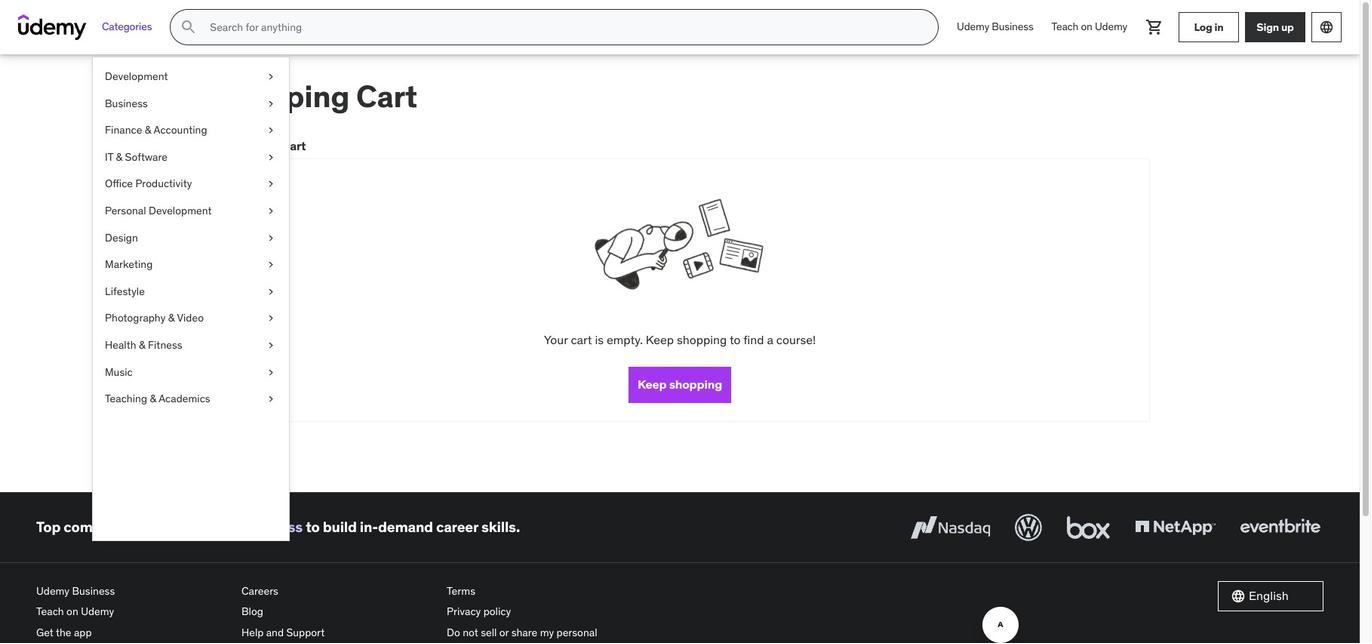 Task type: locate. For each thing, give the bounding box(es) containing it.
fitness
[[148, 338, 182, 352]]

not
[[463, 626, 478, 639]]

health
[[105, 338, 136, 352]]

udemy
[[957, 20, 990, 33], [1095, 20, 1128, 33], [192, 518, 239, 536], [36, 584, 70, 598], [81, 605, 114, 618]]

log in
[[1195, 20, 1224, 34]]

office productivity
[[105, 177, 192, 191]]

5 xsmall image from the top
[[265, 177, 277, 192]]

& right finance
[[145, 123, 151, 137]]

teach up get
[[36, 605, 64, 618]]

0 horizontal spatial teach
[[36, 605, 64, 618]]

software
[[125, 150, 168, 164]]

udemy image
[[18, 14, 87, 40]]

0 vertical spatial shopping
[[677, 332, 727, 347]]

& right "it" on the top
[[116, 150, 122, 164]]

development down the office productivity link
[[149, 204, 212, 217]]

teach inside the udemy business teach on udemy get the app
[[36, 605, 64, 618]]

xsmall image for teaching & academics
[[265, 392, 277, 407]]

to left build
[[306, 518, 320, 536]]

top companies choose udemy business to build in-demand career skills.
[[36, 518, 520, 536]]

0 vertical spatial teach on udemy link
[[1043, 9, 1137, 45]]

1 xsmall image from the top
[[265, 69, 277, 84]]

sell
[[481, 626, 497, 639]]

8 xsmall image from the top
[[265, 311, 277, 326]]

top
[[36, 518, 61, 536]]

in right the log
[[1215, 20, 1224, 34]]

0 vertical spatial to
[[730, 332, 741, 347]]

xsmall image inside lifestyle link
[[265, 284, 277, 299]]

4 xsmall image from the top
[[265, 150, 277, 165]]

1 vertical spatial on
[[67, 605, 78, 618]]

office productivity link
[[93, 171, 289, 198]]

business
[[992, 20, 1034, 33], [105, 96, 148, 110], [242, 518, 303, 536], [72, 584, 115, 598]]

shopping up keep shopping
[[677, 332, 727, 347]]

it & software
[[105, 150, 168, 164]]

careers
[[242, 584, 279, 598]]

on up the
[[67, 605, 78, 618]]

& for software
[[116, 150, 122, 164]]

development down categories dropdown button
[[105, 69, 168, 83]]

xsmall image inside development link
[[265, 69, 277, 84]]

it
[[105, 150, 113, 164]]

3 xsmall image from the top
[[265, 123, 277, 138]]

xsmall image for lifestyle
[[265, 284, 277, 299]]

udemy business link
[[948, 9, 1043, 45], [192, 518, 303, 536], [36, 581, 230, 602]]

business link
[[93, 90, 289, 117]]

0 horizontal spatial on
[[67, 605, 78, 618]]

cart
[[356, 78, 417, 116], [282, 138, 306, 153]]

to left find
[[730, 332, 741, 347]]

careers link
[[242, 581, 435, 602]]

& for accounting
[[145, 123, 151, 137]]

xsmall image for office productivity
[[265, 177, 277, 192]]

teach right the udemy business
[[1052, 20, 1079, 33]]

teaching & academics link
[[93, 386, 289, 413]]

xsmall image for it & software
[[265, 150, 277, 165]]

xsmall image inside music link
[[265, 365, 277, 380]]

teach on udemy link left shopping cart with 0 items icon
[[1043, 9, 1137, 45]]

productivity
[[135, 177, 192, 191]]

log in link
[[1179, 12, 1240, 42]]

finance & accounting
[[105, 123, 207, 137]]

xsmall image inside design link
[[265, 231, 277, 245]]

0 vertical spatial keep
[[646, 332, 674, 347]]

& for video
[[168, 311, 175, 325]]

2 xsmall image from the top
[[265, 96, 277, 111]]

xsmall image for business
[[265, 96, 277, 111]]

to
[[730, 332, 741, 347], [306, 518, 320, 536]]

1 vertical spatial keep
[[638, 377, 667, 392]]

&
[[145, 123, 151, 137], [116, 150, 122, 164], [168, 311, 175, 325], [139, 338, 145, 352], [150, 392, 156, 406]]

xsmall image inside marketing link
[[265, 258, 277, 272]]

shopping
[[677, 332, 727, 347], [669, 377, 723, 392]]

information
[[447, 640, 501, 643]]

1 vertical spatial to
[[306, 518, 320, 536]]

xsmall image for photography & video
[[265, 311, 277, 326]]

0 horizontal spatial cart
[[282, 138, 306, 153]]

1 horizontal spatial in
[[1215, 20, 1224, 34]]

xsmall image
[[265, 69, 277, 84], [265, 96, 277, 111], [265, 123, 277, 138], [265, 150, 277, 165], [265, 177, 277, 192], [265, 204, 277, 219], [265, 258, 277, 272], [265, 311, 277, 326], [265, 338, 277, 353]]

keep inside 'link'
[[638, 377, 667, 392]]

sign
[[1257, 20, 1280, 34]]

6 xsmall image from the top
[[265, 204, 277, 219]]

keep right empty.
[[646, 332, 674, 347]]

xsmall image inside health & fitness link
[[265, 338, 277, 353]]

xsmall image inside the office productivity link
[[265, 177, 277, 192]]

xsmall image
[[265, 231, 277, 245], [265, 284, 277, 299], [265, 365, 277, 380], [265, 392, 277, 407]]

7 xsmall image from the top
[[265, 258, 277, 272]]

1 vertical spatial shopping
[[669, 377, 723, 392]]

1 xsmall image from the top
[[265, 231, 277, 245]]

0 horizontal spatial teach on udemy link
[[36, 602, 230, 623]]

Search for anything text field
[[207, 14, 920, 40]]

xsmall image inside finance & accounting link
[[265, 123, 277, 138]]

courses
[[221, 138, 266, 153]]

on left shopping cart with 0 items icon
[[1081, 20, 1093, 33]]

teach on udemy link
[[1043, 9, 1137, 45], [36, 602, 230, 623]]

0 vertical spatial cart
[[356, 78, 417, 116]]

xsmall image inside teaching & academics link
[[265, 392, 277, 407]]

xsmall image inside photography & video link
[[265, 311, 277, 326]]

0
[[211, 138, 218, 153]]

1 horizontal spatial teach on udemy link
[[1043, 9, 1137, 45]]

shopping cart
[[211, 78, 417, 116]]

shopping down 'your cart is empty. keep shopping to find a course!'
[[669, 377, 723, 392]]

video
[[177, 311, 204, 325]]

xsmall image inside business link
[[265, 96, 277, 111]]

& for fitness
[[139, 338, 145, 352]]

submit search image
[[180, 18, 198, 36]]

1 horizontal spatial on
[[1081, 20, 1093, 33]]

xsmall image inside it & software link
[[265, 150, 277, 165]]

box image
[[1064, 511, 1114, 544]]

photography & video link
[[93, 305, 289, 332]]

on inside the udemy business teach on udemy get the app
[[67, 605, 78, 618]]

sign up
[[1257, 20, 1295, 34]]

& right health
[[139, 338, 145, 352]]

terms link
[[447, 581, 640, 602]]

development
[[105, 69, 168, 83], [149, 204, 212, 217]]

& right teaching
[[150, 392, 156, 406]]

the
[[56, 626, 71, 639]]

lifestyle
[[105, 284, 145, 298]]

0 vertical spatial teach
[[1052, 20, 1079, 33]]

your
[[544, 332, 568, 347]]

in
[[1215, 20, 1224, 34], [269, 138, 279, 153]]

1 vertical spatial in
[[269, 138, 279, 153]]

9 xsmall image from the top
[[265, 338, 277, 353]]

small image
[[1231, 589, 1246, 604]]

teach on udemy link up 'app'
[[36, 602, 230, 623]]

music
[[105, 365, 133, 379]]

in right courses
[[269, 138, 279, 153]]

keep down empty.
[[638, 377, 667, 392]]

1 vertical spatial teach
[[36, 605, 64, 618]]

3 xsmall image from the top
[[265, 365, 277, 380]]

it & software link
[[93, 144, 289, 171]]

blog
[[242, 605, 263, 618]]

on
[[1081, 20, 1093, 33], [67, 605, 78, 618]]

personal
[[105, 204, 146, 217]]

xsmall image inside personal development link
[[265, 204, 277, 219]]

xsmall image for personal development
[[265, 204, 277, 219]]

& left video
[[168, 311, 175, 325]]

a
[[767, 332, 774, 347]]

4 xsmall image from the top
[[265, 392, 277, 407]]

cart
[[571, 332, 592, 347]]

keep shopping
[[638, 377, 723, 392]]

2 xsmall image from the top
[[265, 284, 277, 299]]

sign up link
[[1246, 12, 1306, 42]]

empty.
[[607, 332, 643, 347]]

health & fitness
[[105, 338, 182, 352]]

0 horizontal spatial in
[[269, 138, 279, 153]]

personal development link
[[93, 198, 289, 225]]

& for academics
[[150, 392, 156, 406]]

music link
[[93, 359, 289, 386]]



Task type: describe. For each thing, give the bounding box(es) containing it.
xsmall image for finance & accounting
[[265, 123, 277, 138]]

my
[[540, 626, 554, 639]]

0 horizontal spatial to
[[306, 518, 320, 536]]

shopping
[[211, 78, 350, 116]]

in-
[[360, 518, 378, 536]]

build
[[323, 518, 357, 536]]

choose
[[140, 518, 189, 536]]

demand
[[378, 518, 433, 536]]

log
[[1195, 20, 1213, 34]]

companies
[[64, 518, 137, 536]]

1 vertical spatial cart
[[282, 138, 306, 153]]

volkswagen image
[[1012, 511, 1046, 544]]

1 horizontal spatial cart
[[356, 78, 417, 116]]

or
[[500, 626, 509, 639]]

0 vertical spatial in
[[1215, 20, 1224, 34]]

nasdaq image
[[907, 511, 994, 544]]

udemy business
[[957, 20, 1034, 33]]

eventbrite image
[[1237, 511, 1324, 544]]

finance
[[105, 123, 142, 137]]

1 vertical spatial development
[[149, 204, 212, 217]]

and
[[266, 626, 284, 639]]

choose a language image
[[1320, 20, 1335, 35]]

teach on udemy
[[1052, 20, 1128, 33]]

career
[[436, 518, 479, 536]]

0 vertical spatial development
[[105, 69, 168, 83]]

xsmall image for development
[[265, 69, 277, 84]]

teaching & academics
[[105, 392, 210, 406]]

1 horizontal spatial to
[[730, 332, 741, 347]]

design link
[[93, 225, 289, 252]]

xsmall image for design
[[265, 231, 277, 245]]

find
[[744, 332, 764, 347]]

careers blog help and support
[[242, 584, 325, 639]]

photography
[[105, 311, 166, 325]]

xsmall image for health & fitness
[[265, 338, 277, 353]]

0 vertical spatial udemy business link
[[948, 9, 1043, 45]]

0 vertical spatial on
[[1081, 20, 1093, 33]]

health & fitness link
[[93, 332, 289, 359]]

1 vertical spatial teach on udemy link
[[36, 602, 230, 623]]

marketing
[[105, 258, 153, 271]]

help
[[242, 626, 264, 639]]

academics
[[159, 392, 210, 406]]

office
[[105, 177, 133, 191]]

app
[[74, 626, 92, 639]]

help and support link
[[242, 623, 435, 643]]

skills.
[[482, 518, 520, 536]]

get
[[36, 626, 53, 639]]

terms privacy policy do not sell or share my personal information
[[447, 584, 598, 643]]

netapp image
[[1132, 511, 1219, 544]]

terms
[[447, 584, 476, 598]]

privacy policy link
[[447, 602, 640, 623]]

personal development
[[105, 204, 212, 217]]

marketing link
[[93, 252, 289, 278]]

1 horizontal spatial teach
[[1052, 20, 1079, 33]]

do
[[447, 626, 460, 639]]

udemy business teach on udemy get the app
[[36, 584, 115, 639]]

policy
[[484, 605, 511, 618]]

1 vertical spatial udemy business link
[[192, 518, 303, 536]]

xsmall image for music
[[265, 365, 277, 380]]

share
[[512, 626, 538, 639]]

keep shopping link
[[629, 367, 732, 403]]

your cart is empty. keep shopping to find a course!
[[544, 332, 816, 347]]

categories
[[102, 20, 152, 33]]

finance & accounting link
[[93, 117, 289, 144]]

0 courses in cart
[[211, 138, 306, 153]]

personal
[[557, 626, 598, 639]]

english button
[[1218, 581, 1324, 611]]

xsmall image for marketing
[[265, 258, 277, 272]]

design
[[105, 231, 138, 244]]

blog link
[[242, 602, 435, 623]]

2 vertical spatial udemy business link
[[36, 581, 230, 602]]

shopping cart with 0 items image
[[1146, 18, 1164, 36]]

accounting
[[154, 123, 207, 137]]

photography & video
[[105, 311, 204, 325]]

english
[[1249, 588, 1289, 603]]

course!
[[777, 332, 816, 347]]

get the app link
[[36, 623, 230, 643]]

business inside the udemy business teach on udemy get the app
[[72, 584, 115, 598]]

shopping inside 'link'
[[669, 377, 723, 392]]

lifestyle link
[[93, 278, 289, 305]]

is
[[595, 332, 604, 347]]

do not sell or share my personal information button
[[447, 623, 640, 643]]

privacy
[[447, 605, 481, 618]]

up
[[1282, 20, 1295, 34]]

development link
[[93, 63, 289, 90]]

categories button
[[93, 9, 161, 45]]

teaching
[[105, 392, 147, 406]]

support
[[286, 626, 325, 639]]



Task type: vqa. For each thing, say whether or not it's contained in the screenshot.
Support
yes



